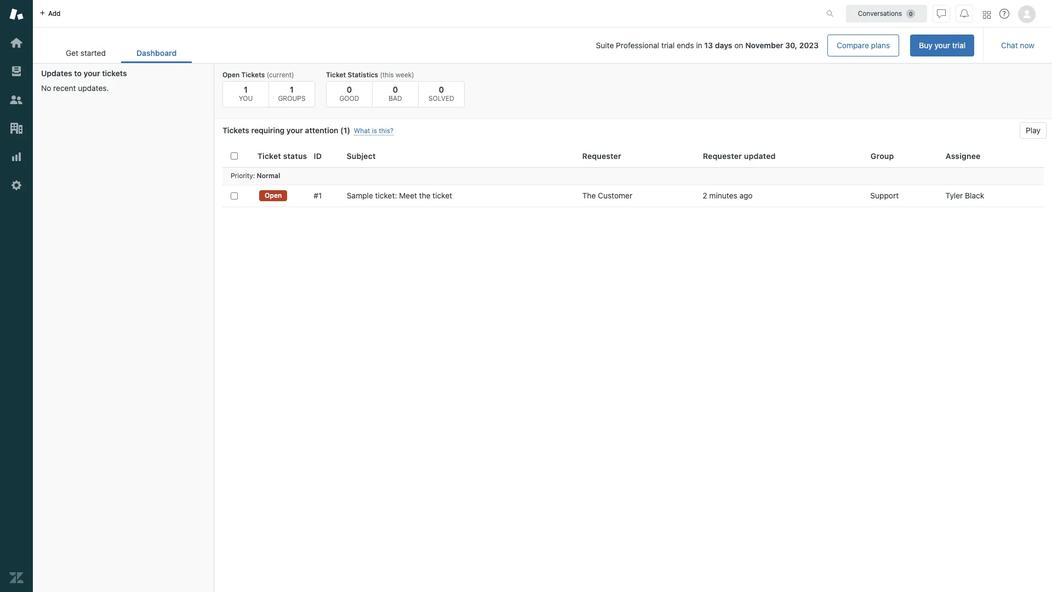 Task type: vqa. For each thing, say whether or not it's contained in the screenshot.
'1 organization'
no



Task type: describe. For each thing, give the bounding box(es) containing it.
updates to your tickets no recent updates.
[[41, 69, 127, 93]]

status
[[283, 151, 307, 161]]

zendesk support image
[[9, 7, 24, 21]]

play
[[1027, 126, 1041, 135]]

0 for 0 solved
[[439, 84, 444, 94]]

section containing suite professional trial ends in
[[201, 35, 975, 56]]

add
[[48, 9, 61, 17]]

0 for 0 good
[[347, 84, 352, 94]]

is
[[372, 127, 377, 135]]

to
[[74, 69, 82, 78]]

your for tickets requiring your attention
[[287, 126, 303, 135]]

2023
[[800, 41, 819, 50]]

updated
[[745, 151, 776, 161]]

ticket for ticket statistics (this week)
[[326, 71, 346, 79]]

ends
[[677, 41, 695, 50]]

recent
[[53, 83, 76, 93]]

13
[[705, 41, 714, 50]]

compare plans
[[837, 41, 891, 50]]

sample ticket: meet the ticket link
[[347, 191, 453, 201]]

get started
[[66, 48, 106, 58]]

Select All Tickets checkbox
[[231, 153, 238, 160]]

requester for requester
[[583, 151, 622, 161]]

dashboard
[[137, 48, 177, 58]]

the customer
[[583, 191, 633, 200]]

statistics
[[348, 71, 379, 79]]

zendesk image
[[9, 571, 24, 585]]

no
[[41, 83, 51, 93]]

requester updated
[[703, 151, 776, 161]]

assignee
[[947, 151, 981, 161]]

ticket statistics (this week)
[[326, 71, 415, 79]]

minutes
[[710, 191, 738, 200]]

subject
[[347, 151, 376, 161]]

the
[[419, 191, 431, 200]]

ticket for ticket status
[[258, 151, 281, 161]]

November 30, 2023 text field
[[746, 41, 819, 50]]

get started tab
[[50, 43, 121, 63]]

now
[[1021, 41, 1035, 50]]

2 minutes ago
[[703, 191, 753, 200]]

this?
[[379, 127, 394, 135]]

open for open tickets (current)
[[223, 71, 240, 79]]

in
[[697, 41, 703, 50]]

0 vertical spatial tickets
[[242, 71, 265, 79]]

(current)
[[267, 71, 294, 79]]

get
[[66, 48, 78, 58]]

requester for requester updated
[[703, 151, 743, 161]]

chat
[[1002, 41, 1019, 50]]

buy your trial button
[[911, 35, 975, 56]]

#1
[[314, 191, 322, 200]]

organizations image
[[9, 121, 24, 135]]

trial for professional
[[662, 41, 675, 50]]

)
[[347, 126, 351, 135]]

compare plans button
[[828, 35, 900, 56]]

trial for your
[[953, 41, 966, 50]]

attention
[[305, 126, 339, 135]]

1 you
[[239, 84, 253, 103]]

you
[[239, 94, 253, 103]]

ticket
[[433, 191, 453, 200]]

normal
[[257, 172, 280, 180]]

play button
[[1021, 122, 1047, 139]]

professional
[[616, 41, 660, 50]]

(this
[[380, 71, 394, 79]]

get started image
[[9, 36, 24, 50]]



Task type: locate. For each thing, give the bounding box(es) containing it.
1 vertical spatial tickets
[[223, 126, 249, 135]]

0 solved
[[429, 84, 455, 103]]

0 horizontal spatial requester
[[583, 151, 622, 161]]

trial inside button
[[953, 41, 966, 50]]

0 horizontal spatial 1
[[244, 84, 248, 94]]

support
[[871, 191, 900, 200]]

1 horizontal spatial trial
[[953, 41, 966, 50]]

black
[[966, 191, 985, 200]]

open up 1 you
[[223, 71, 240, 79]]

tickets
[[242, 71, 265, 79], [223, 126, 249, 135]]

main element
[[0, 0, 33, 592]]

zendesk products image
[[984, 11, 992, 18]]

add button
[[33, 0, 67, 27]]

your inside updates to your tickets no recent updates.
[[84, 69, 100, 78]]

good
[[340, 94, 360, 103]]

your right the buy
[[935, 41, 951, 50]]

1 horizontal spatial open
[[265, 191, 282, 200]]

1 inside 1 groups
[[290, 84, 294, 94]]

requester
[[583, 151, 622, 161], [703, 151, 743, 161]]

1 horizontal spatial 1
[[290, 84, 294, 94]]

ago
[[740, 191, 753, 200]]

tyler black
[[946, 191, 985, 200]]

grid containing ticket status
[[214, 145, 1053, 592]]

your right to
[[84, 69, 100, 78]]

1 vertical spatial open
[[265, 191, 282, 200]]

week)
[[396, 71, 415, 79]]

tickets up select all tickets option
[[223, 126, 249, 135]]

30,
[[786, 41, 798, 50]]

2 requester from the left
[[703, 151, 743, 161]]

0 down the statistics
[[347, 84, 352, 94]]

updates
[[41, 69, 72, 78]]

1 for 1 you
[[244, 84, 248, 94]]

tickets requiring your attention ( 1 ) what is this?
[[223, 126, 394, 135]]

open down "normal"
[[265, 191, 282, 200]]

1 horizontal spatial your
[[287, 126, 303, 135]]

customers image
[[9, 93, 24, 107]]

1 inside 1 you
[[244, 84, 248, 94]]

0 down (this
[[393, 84, 398, 94]]

november
[[746, 41, 784, 50]]

2 trial from the left
[[953, 41, 966, 50]]

1 horizontal spatial requester
[[703, 151, 743, 161]]

ticket up 0 good
[[326, 71, 346, 79]]

0 horizontal spatial open
[[223, 71, 240, 79]]

chat now
[[1002, 41, 1035, 50]]

0 horizontal spatial your
[[84, 69, 100, 78]]

0 vertical spatial your
[[935, 41, 951, 50]]

conversations
[[859, 9, 903, 17]]

1 left what
[[344, 126, 347, 135]]

2 vertical spatial your
[[287, 126, 303, 135]]

1 vertical spatial ticket
[[258, 151, 281, 161]]

1 horizontal spatial 0
[[393, 84, 398, 94]]

tickets
[[102, 69, 127, 78]]

2 horizontal spatial 0
[[439, 84, 444, 94]]

1 trial from the left
[[662, 41, 675, 50]]

1 groups
[[278, 84, 306, 103]]

ticket:
[[375, 191, 397, 200]]

suite professional trial ends in 13 days on november 30, 2023
[[596, 41, 819, 50]]

admin image
[[9, 178, 24, 192]]

your inside button
[[935, 41, 951, 50]]

0 good
[[340, 84, 360, 103]]

tab list containing get started
[[50, 43, 192, 63]]

0 horizontal spatial 0
[[347, 84, 352, 94]]

updates.
[[78, 83, 109, 93]]

0 right the 0 bad
[[439, 84, 444, 94]]

id
[[314, 151, 322, 161]]

1 vertical spatial your
[[84, 69, 100, 78]]

0 bad
[[389, 84, 402, 103]]

1
[[244, 84, 248, 94], [290, 84, 294, 94], [344, 126, 347, 135]]

open for open
[[265, 191, 282, 200]]

tickets up 1 you
[[242, 71, 265, 79]]

grid
[[214, 145, 1053, 592]]

get help image
[[1000, 9, 1010, 19]]

0 vertical spatial ticket
[[326, 71, 346, 79]]

0 inside 0 good
[[347, 84, 352, 94]]

1 for 1 groups
[[290, 84, 294, 94]]

suite
[[596, 41, 614, 50]]

views image
[[9, 64, 24, 78]]

group
[[871, 151, 895, 161]]

0 inside the 0 bad
[[393, 84, 398, 94]]

:
[[253, 172, 255, 180]]

customer
[[598, 191, 633, 200]]

what
[[354, 127, 370, 135]]

ticket status
[[258, 151, 307, 161]]

started
[[81, 48, 106, 58]]

0 horizontal spatial ticket
[[258, 151, 281, 161]]

buy
[[920, 41, 933, 50]]

groups
[[278, 94, 306, 103]]

3 0 from the left
[[439, 84, 444, 94]]

section
[[201, 35, 975, 56]]

1 horizontal spatial ticket
[[326, 71, 346, 79]]

1 requester from the left
[[583, 151, 622, 161]]

your for updates to your tickets
[[84, 69, 100, 78]]

conversations button
[[847, 5, 928, 22]]

open
[[223, 71, 240, 79], [265, 191, 282, 200]]

button displays agent's chat status as invisible. image
[[938, 9, 947, 18]]

buy your trial
[[920, 41, 966, 50]]

plans
[[872, 41, 891, 50]]

chat now button
[[993, 35, 1044, 56]]

tab list
[[50, 43, 192, 63]]

priority : normal
[[231, 172, 280, 180]]

sample
[[347, 191, 373, 200]]

days
[[716, 41, 733, 50]]

bad
[[389, 94, 402, 103]]

open tickets (current)
[[223, 71, 294, 79]]

requester left updated
[[703, 151, 743, 161]]

priority
[[231, 172, 253, 180]]

ticket up "normal"
[[258, 151, 281, 161]]

2 horizontal spatial 1
[[344, 126, 347, 135]]

trial left ends
[[662, 41, 675, 50]]

0 vertical spatial open
[[223, 71, 240, 79]]

2
[[703, 191, 708, 200]]

requester up the customer
[[583, 151, 622, 161]]

ticket
[[326, 71, 346, 79], [258, 151, 281, 161]]

reporting image
[[9, 150, 24, 164]]

0 horizontal spatial trial
[[662, 41, 675, 50]]

on
[[735, 41, 744, 50]]

0
[[347, 84, 352, 94], [393, 84, 398, 94], [439, 84, 444, 94]]

trial down notifications icon
[[953, 41, 966, 50]]

0 for 0 bad
[[393, 84, 398, 94]]

2 horizontal spatial your
[[935, 41, 951, 50]]

None checkbox
[[231, 192, 238, 199]]

1 down (current)
[[290, 84, 294, 94]]

(
[[341, 126, 344, 135]]

your up status
[[287, 126, 303, 135]]

notifications image
[[961, 9, 970, 18]]

requiring
[[251, 126, 285, 135]]

trial
[[662, 41, 675, 50], [953, 41, 966, 50]]

sample ticket: meet the ticket
[[347, 191, 453, 200]]

0 inside the 0 solved
[[439, 84, 444, 94]]

1 down open tickets (current)
[[244, 84, 248, 94]]

meet
[[399, 191, 417, 200]]

1 0 from the left
[[347, 84, 352, 94]]

the
[[583, 191, 596, 200]]

compare
[[837, 41, 870, 50]]

2 0 from the left
[[393, 84, 398, 94]]

ticket inside 'grid'
[[258, 151, 281, 161]]

solved
[[429, 94, 455, 103]]

tyler
[[946, 191, 964, 200]]

your
[[935, 41, 951, 50], [84, 69, 100, 78], [287, 126, 303, 135]]



